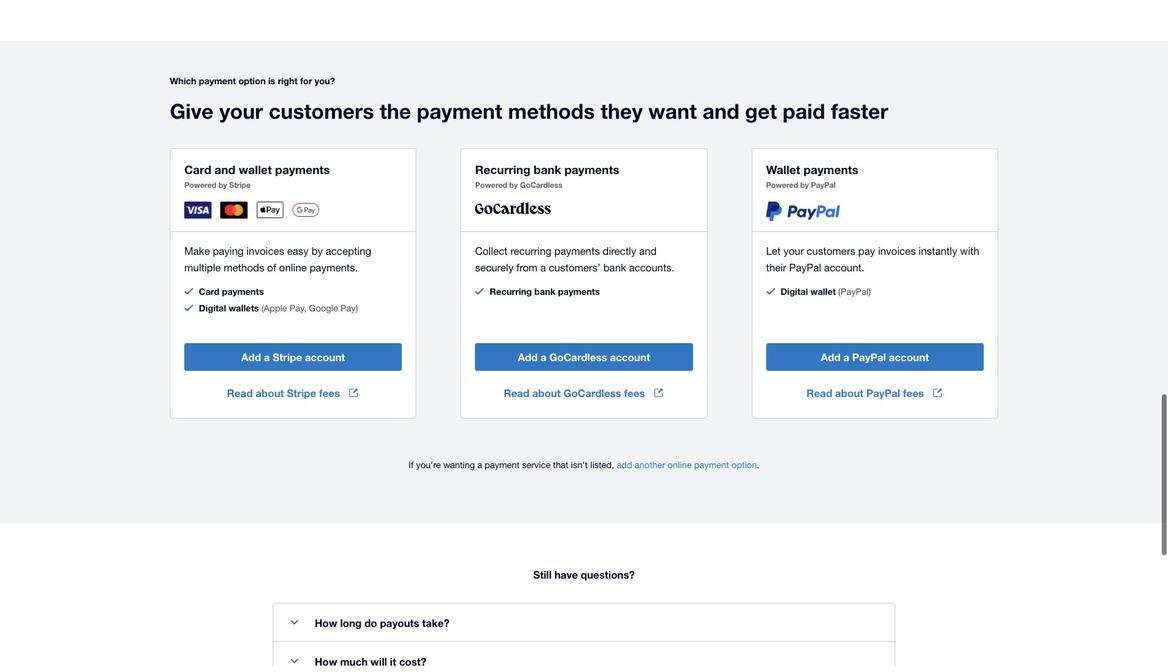 Task type: vqa. For each thing, say whether or not it's contained in the screenshot.
Empty State Bank Feed Widget With A Tooltip Explaining The Feature. Includes A 'Securely Connect A Bank Account' Button And A Data-Less Flat Line Graph Marking Four Weekly Dates, Indicating Future Account Balance Tracking. IMAGE
no



Task type: locate. For each thing, give the bounding box(es) containing it.
digital
[[781, 286, 808, 297], [199, 302, 226, 313]]

0 horizontal spatial and
[[215, 162, 236, 176]]

0 horizontal spatial customers
[[269, 98, 374, 123]]

(apple
[[262, 303, 287, 313]]

you're
[[416, 460, 441, 470]]

get
[[746, 98, 777, 123]]

gocardless up go cardless image
[[520, 180, 563, 189]]

0 vertical spatial online
[[279, 261, 307, 273]]

that
[[553, 460, 569, 470]]

1 horizontal spatial read
[[504, 386, 530, 399]]

1 toggle button from the top
[[280, 609, 308, 637]]

recurring
[[511, 245, 552, 257]]

fees inside read about paypal fees button
[[904, 386, 924, 399]]

a up read about stripe fees
[[264, 351, 270, 363]]

methods down paying
[[224, 261, 264, 273]]

your down which payment option is right for you?
[[219, 98, 263, 123]]

2 horizontal spatial add
[[821, 351, 841, 363]]

stripe up mastercard icon
[[229, 180, 251, 189]]

accepting
[[326, 245, 372, 257]]

google
[[309, 303, 338, 313]]

payments up google pay image
[[275, 162, 330, 176]]

toggle button left how
[[280, 609, 308, 637]]

you?
[[315, 75, 335, 86]]

2 vertical spatial bank
[[535, 286, 556, 297]]

2 about from the left
[[533, 386, 561, 399]]

by inside card and wallet payments powered by stripe
[[219, 180, 227, 189]]

account up read about paypal fees button
[[889, 351, 930, 363]]

for
[[300, 75, 312, 86]]

about
[[256, 386, 284, 399], [533, 386, 561, 399], [836, 386, 864, 399]]

customers for the
[[269, 98, 374, 123]]

card down multiple
[[199, 286, 220, 297]]

stripe inside "button"
[[273, 351, 302, 363]]

methods up recurring bank payments powered by gocardless
[[508, 98, 595, 123]]

if you're wanting a payment service that isn't listed, add another online payment option .
[[409, 460, 760, 470]]

customers inside let your customers pay invoices instantly with their paypal account.
[[807, 245, 856, 257]]

online right another
[[668, 460, 692, 470]]

wallet up the apple pay image
[[239, 162, 272, 176]]

and up mastercard icon
[[215, 162, 236, 176]]

easy
[[287, 245, 309, 257]]

0 vertical spatial and
[[703, 98, 740, 123]]

invoices up of at the top left of page
[[247, 245, 284, 257]]

paypal inside wallet payments powered by paypal
[[811, 180, 836, 189]]

0 vertical spatial gocardless
[[520, 180, 563, 189]]

0 vertical spatial customers
[[269, 98, 374, 123]]

paypal right their
[[790, 261, 822, 273]]

card and wallet payments powered by stripe
[[184, 162, 330, 189]]

gocardless down add a gocardless account button
[[564, 386, 622, 399]]

bank inside recurring bank payments powered by gocardless
[[534, 162, 562, 176]]

payouts
[[380, 617, 420, 629]]

by right easy
[[312, 245, 323, 257]]

which payment option is right for you?
[[170, 75, 335, 86]]

digital down their
[[781, 286, 808, 297]]

0 vertical spatial methods
[[508, 98, 595, 123]]

1 vertical spatial methods
[[224, 261, 264, 273]]

3 read from the left
[[807, 386, 833, 399]]

2 vertical spatial and
[[640, 245, 657, 257]]

a inside add a paypal account button
[[844, 351, 850, 363]]

paid
[[783, 98, 826, 123]]

account inside "button"
[[305, 351, 345, 363]]

0 vertical spatial wallet
[[239, 162, 272, 176]]

a up read about gocardless fees
[[541, 351, 547, 363]]

by up go cardless image
[[510, 180, 518, 189]]

about down add a paypal account button
[[836, 386, 864, 399]]

about down add a stripe account "button" at the left of the page
[[256, 386, 284, 399]]

they
[[601, 98, 643, 123]]

3 account from the left
[[889, 351, 930, 363]]

add a gocardless account
[[518, 351, 650, 363]]

fees
[[319, 386, 340, 399], [624, 386, 645, 399], [904, 386, 924, 399]]

card for payments
[[199, 286, 220, 297]]

powered
[[184, 180, 217, 189], [767, 180, 799, 189], [475, 180, 508, 189]]

by
[[219, 180, 227, 189], [801, 180, 809, 189], [510, 180, 518, 189], [312, 245, 323, 257]]

add a paypal account
[[821, 351, 930, 363]]

card payments digital wallets (apple pay, google pay)
[[199, 286, 358, 313]]

fees down add a stripe account "button" at the left of the page
[[319, 386, 340, 399]]

a right from
[[541, 261, 546, 273]]

1 vertical spatial online
[[668, 460, 692, 470]]

visa image
[[184, 201, 212, 219]]

powered up go cardless image
[[475, 180, 508, 189]]

2 read from the left
[[504, 386, 530, 399]]

add inside "button"
[[241, 351, 261, 363]]

1 fees from the left
[[319, 386, 340, 399]]

make paying invoices easy by accepting multiple methods of online payments.
[[184, 245, 372, 273]]

their
[[767, 261, 787, 273]]

give your customers the payment methods they want and get paid faster
[[170, 98, 889, 123]]

recurring bank payments
[[490, 286, 600, 297]]

payments right wallet
[[804, 162, 859, 176]]

1 horizontal spatial about
[[533, 386, 561, 399]]

2 add from the left
[[518, 351, 538, 363]]

which
[[170, 75, 197, 86]]

powered up visa image
[[184, 180, 217, 189]]

1 horizontal spatial option
[[732, 460, 757, 470]]

customers
[[269, 98, 374, 123], [807, 245, 856, 257]]

a inside add a stripe account "button"
[[264, 351, 270, 363]]

0 vertical spatial digital
[[781, 286, 808, 297]]

2 invoices from the left
[[879, 245, 916, 257]]

customers down you?
[[269, 98, 374, 123]]

still have questions?
[[534, 568, 635, 581]]

card
[[184, 162, 211, 176], [199, 286, 220, 297]]

stripe for about
[[287, 386, 316, 399]]

a up 'read about paypal fees'
[[844, 351, 850, 363]]

0 horizontal spatial about
[[256, 386, 284, 399]]

give
[[170, 98, 214, 123]]

invoices right the pay
[[879, 245, 916, 257]]

card up visa image
[[184, 162, 211, 176]]

by inside recurring bank payments powered by gocardless
[[510, 180, 518, 189]]

about down add a gocardless account button
[[533, 386, 561, 399]]

0 vertical spatial stripe
[[229, 180, 251, 189]]

add up 'read about paypal fees'
[[821, 351, 841, 363]]

stripe down add a stripe account "button" at the left of the page
[[287, 386, 316, 399]]

1 vertical spatial toggle button
[[280, 648, 308, 667]]

online down easy
[[279, 261, 307, 273]]

payment right the
[[417, 98, 503, 123]]

payments inside "collect recurring payments directly and securely from a customers' bank accounts."
[[555, 245, 600, 257]]

recurring up go cardless image
[[475, 162, 531, 176]]

recurring
[[475, 162, 531, 176], [490, 286, 532, 297]]

fees down add a gocardless account button
[[624, 386, 645, 399]]

account up read about gocardless fees button
[[610, 351, 650, 363]]

3 about from the left
[[836, 386, 864, 399]]

customers up account.
[[807, 245, 856, 257]]

digital left wallets
[[199, 302, 226, 313]]

1 vertical spatial recurring
[[490, 286, 532, 297]]

methods inside make paying invoices easy by accepting multiple methods of online payments.
[[224, 261, 264, 273]]

add for payments
[[241, 351, 261, 363]]

2 horizontal spatial fees
[[904, 386, 924, 399]]

about for payments
[[256, 386, 284, 399]]

bank for recurring bank payments
[[535, 286, 556, 297]]

0 vertical spatial card
[[184, 162, 211, 176]]

recurring for recurring bank payments
[[490, 286, 532, 297]]

1 vertical spatial option
[[732, 460, 757, 470]]

a
[[541, 261, 546, 273], [264, 351, 270, 363], [541, 351, 547, 363], [844, 351, 850, 363], [478, 460, 482, 470]]

add a stripe account button
[[184, 343, 402, 371]]

0 vertical spatial recurring
[[475, 162, 531, 176]]

recurring inside recurring bank payments powered by gocardless
[[475, 162, 531, 176]]

customers for pay
[[807, 245, 856, 257]]

pay
[[859, 245, 876, 257]]

0 horizontal spatial account
[[305, 351, 345, 363]]

2 vertical spatial gocardless
[[564, 386, 622, 399]]

1 horizontal spatial and
[[640, 245, 657, 257]]

by up mastercard icon
[[219, 180, 227, 189]]

and up accounts.
[[640, 245, 657, 257]]

powered inside card and wallet payments powered by stripe
[[184, 180, 217, 189]]

right
[[278, 75, 298, 86]]

a right wanting
[[478, 460, 482, 470]]

1 about from the left
[[256, 386, 284, 399]]

your right let
[[784, 245, 804, 257]]

fees down add a paypal account button
[[904, 386, 924, 399]]

1 horizontal spatial powered
[[475, 180, 508, 189]]

1 vertical spatial stripe
[[273, 351, 302, 363]]

0 horizontal spatial add
[[241, 351, 261, 363]]

questions?
[[581, 568, 635, 581]]

1 horizontal spatial customers
[[807, 245, 856, 257]]

1 horizontal spatial digital
[[781, 286, 808, 297]]

add up read about gocardless fees
[[518, 351, 538, 363]]

payments up wallets
[[222, 286, 264, 297]]

gocardless up read about gocardless fees
[[550, 351, 607, 363]]

1 vertical spatial and
[[215, 162, 236, 176]]

bank down directly
[[604, 261, 627, 273]]

add a paypal account button
[[767, 343, 984, 371]]

bank up go cardless image
[[534, 162, 562, 176]]

toggle button
[[280, 609, 308, 637], [280, 648, 308, 667]]

by inside make paying invoices easy by accepting multiple methods of online payments.
[[312, 245, 323, 257]]

customers'
[[549, 261, 601, 273]]

pay)
[[341, 303, 358, 313]]

is
[[268, 75, 275, 86]]

your inside let your customers pay invoices instantly with their paypal account.
[[784, 245, 804, 257]]

payments
[[275, 162, 330, 176], [565, 162, 620, 176], [804, 162, 859, 176], [555, 245, 600, 257], [222, 286, 264, 297], [558, 286, 600, 297]]

paypal up 'read about paypal fees'
[[853, 351, 887, 363]]

read for powered
[[504, 386, 530, 399]]

add up read about stripe fees
[[241, 351, 261, 363]]

instantly
[[919, 245, 958, 257]]

1 vertical spatial wallet
[[811, 286, 836, 297]]

0 vertical spatial toggle button
[[280, 609, 308, 637]]

toggle image
[[290, 659, 298, 664]]

card inside card and wallet payments powered by stripe
[[184, 162, 211, 176]]

go cardless image
[[475, 202, 551, 214]]

1 horizontal spatial account
[[610, 351, 650, 363]]

0 horizontal spatial wallet
[[239, 162, 272, 176]]

0 horizontal spatial fees
[[319, 386, 340, 399]]

option
[[239, 75, 266, 86], [732, 460, 757, 470]]

paypal
[[811, 180, 836, 189], [790, 261, 822, 273], [853, 351, 887, 363], [867, 386, 901, 399]]

and inside "collect recurring payments directly and securely from a customers' bank accounts."
[[640, 245, 657, 257]]

0 vertical spatial bank
[[534, 162, 562, 176]]

invoices
[[247, 245, 284, 257], [879, 245, 916, 257]]

3 add from the left
[[821, 351, 841, 363]]

gocardless
[[520, 180, 563, 189], [550, 351, 607, 363], [564, 386, 622, 399]]

1 vertical spatial customers
[[807, 245, 856, 257]]

powered down wallet
[[767, 180, 799, 189]]

stripe for a
[[273, 351, 302, 363]]

stripe inside button
[[287, 386, 316, 399]]

1 account from the left
[[305, 351, 345, 363]]

2 horizontal spatial about
[[836, 386, 864, 399]]

2 horizontal spatial read
[[807, 386, 833, 399]]

your for let
[[784, 245, 804, 257]]

1 vertical spatial digital
[[199, 302, 226, 313]]

another
[[635, 460, 666, 470]]

2 account from the left
[[610, 351, 650, 363]]

a for recurring bank payments
[[541, 351, 547, 363]]

a inside add a gocardless account button
[[541, 351, 547, 363]]

add for by
[[821, 351, 841, 363]]

by down wallet
[[801, 180, 809, 189]]

1 invoices from the left
[[247, 245, 284, 257]]

bank down from
[[535, 286, 556, 297]]

0 vertical spatial your
[[219, 98, 263, 123]]

wallet
[[767, 162, 801, 176]]

stripe up read about stripe fees
[[273, 351, 302, 363]]

and
[[703, 98, 740, 123], [215, 162, 236, 176], [640, 245, 657, 257]]

2 vertical spatial stripe
[[287, 386, 316, 399]]

2 horizontal spatial and
[[703, 98, 740, 123]]

0 horizontal spatial methods
[[224, 261, 264, 273]]

by inside wallet payments powered by paypal
[[801, 180, 809, 189]]

2 horizontal spatial powered
[[767, 180, 799, 189]]

fees inside read about gocardless fees button
[[624, 386, 645, 399]]

0 horizontal spatial option
[[239, 75, 266, 86]]

1 vertical spatial card
[[199, 286, 220, 297]]

collect recurring payments directly and securely from a customers' bank accounts.
[[475, 245, 675, 273]]

card inside the card payments digital wallets (apple pay, google pay)
[[199, 286, 220, 297]]

1 add from the left
[[241, 351, 261, 363]]

wallet left (paypal) at the right of the page
[[811, 286, 836, 297]]

online
[[279, 261, 307, 273], [668, 460, 692, 470]]

read about paypal fees button
[[767, 379, 984, 407]]

about for powered
[[533, 386, 561, 399]]

paypal up paypal image
[[811, 180, 836, 189]]

account for wallet payments
[[889, 351, 930, 363]]

1 horizontal spatial wallet
[[811, 286, 836, 297]]

0 horizontal spatial your
[[219, 98, 263, 123]]

wallet inside card and wallet payments powered by stripe
[[239, 162, 272, 176]]

paypal inside let your customers pay invoices instantly with their paypal account.
[[790, 261, 822, 273]]

0 horizontal spatial invoices
[[247, 245, 284, 257]]

how long do payouts take?
[[315, 617, 450, 629]]

0 horizontal spatial read
[[227, 386, 253, 399]]

from
[[517, 261, 538, 273]]

payments down they
[[565, 162, 620, 176]]

2 fees from the left
[[624, 386, 645, 399]]

wallet
[[239, 162, 272, 176], [811, 286, 836, 297]]

1 horizontal spatial your
[[784, 245, 804, 257]]

1 vertical spatial bank
[[604, 261, 627, 273]]

methods
[[508, 98, 595, 123], [224, 261, 264, 273]]

1 read from the left
[[227, 386, 253, 399]]

2 horizontal spatial account
[[889, 351, 930, 363]]

toggle button down toggle icon
[[280, 648, 308, 667]]

0 horizontal spatial online
[[279, 261, 307, 273]]

1 horizontal spatial fees
[[624, 386, 645, 399]]

payments up customers'
[[555, 245, 600, 257]]

3 fees from the left
[[904, 386, 924, 399]]

want
[[649, 98, 697, 123]]

fees inside read about stripe fees button
[[319, 386, 340, 399]]

invoices inside let your customers pay invoices instantly with their paypal account.
[[879, 245, 916, 257]]

0 horizontal spatial digital
[[199, 302, 226, 313]]

and left the get
[[703, 98, 740, 123]]

bank
[[534, 162, 562, 176], [604, 261, 627, 273], [535, 286, 556, 297]]

recurring down from
[[490, 286, 532, 297]]

1 horizontal spatial methods
[[508, 98, 595, 123]]

1 horizontal spatial invoices
[[879, 245, 916, 257]]

1 vertical spatial your
[[784, 245, 804, 257]]

account up read about stripe fees button
[[305, 351, 345, 363]]

payment
[[199, 75, 236, 86], [417, 98, 503, 123], [485, 460, 520, 470], [695, 460, 730, 470]]

payments inside recurring bank payments powered by gocardless
[[565, 162, 620, 176]]

0 horizontal spatial powered
[[184, 180, 217, 189]]

1 horizontal spatial add
[[518, 351, 538, 363]]

add
[[241, 351, 261, 363], [518, 351, 538, 363], [821, 351, 841, 363]]

1 vertical spatial gocardless
[[550, 351, 607, 363]]



Task type: describe. For each thing, give the bounding box(es) containing it.
payment right 'which'
[[199, 75, 236, 86]]

about for by
[[836, 386, 864, 399]]

gocardless inside recurring bank payments powered by gocardless
[[520, 180, 563, 189]]

0 vertical spatial option
[[239, 75, 266, 86]]

service
[[522, 460, 551, 470]]

paypal image
[[767, 201, 842, 221]]

take?
[[422, 617, 450, 629]]

isn't
[[571, 460, 588, 470]]

payments down customers'
[[558, 286, 600, 297]]

wanting
[[444, 460, 475, 470]]

a for wallet payments
[[844, 351, 850, 363]]

add for powered
[[518, 351, 538, 363]]

let your customers pay invoices instantly with their paypal account.
[[767, 245, 980, 273]]

read about stripe fees button
[[184, 379, 402, 407]]

a inside "collect recurring payments directly and securely from a customers' bank accounts."
[[541, 261, 546, 273]]

1 horizontal spatial online
[[668, 460, 692, 470]]

wallets
[[229, 302, 259, 313]]

read about paypal fees
[[807, 386, 924, 399]]

(paypal)
[[839, 286, 871, 297]]

if
[[409, 460, 414, 470]]

payment left service on the left bottom of page
[[485, 460, 520, 470]]

payments.
[[310, 261, 358, 273]]

apple pay image
[[256, 202, 284, 218]]

.
[[757, 460, 760, 470]]

your for give
[[219, 98, 263, 123]]

payment left . on the right
[[695, 460, 730, 470]]

gocardless for a
[[550, 351, 607, 363]]

read for payments
[[227, 386, 253, 399]]

read about gocardless fees button
[[475, 379, 693, 407]]

bank for recurring bank payments powered by gocardless
[[534, 162, 562, 176]]

add a gocardless account button
[[475, 343, 693, 371]]

payments inside the card payments digital wallets (apple pay, google pay)
[[222, 286, 264, 297]]

make
[[184, 245, 210, 257]]

long
[[340, 617, 362, 629]]

2 toggle button from the top
[[280, 648, 308, 667]]

gocardless for about
[[564, 386, 622, 399]]

read about gocardless fees
[[504, 386, 645, 399]]

paypal down add a paypal account button
[[867, 386, 901, 399]]

directly
[[603, 245, 637, 257]]

digital inside the card payments digital wallets (apple pay, google pay)
[[199, 302, 226, 313]]

account for recurring bank payments
[[610, 351, 650, 363]]

still
[[534, 568, 552, 581]]

read for by
[[807, 386, 833, 399]]

add a stripe account
[[241, 351, 345, 363]]

and inside card and wallet payments powered by stripe
[[215, 162, 236, 176]]

card for and
[[184, 162, 211, 176]]

paying
[[213, 245, 244, 257]]

powered inside wallet payments powered by paypal
[[767, 180, 799, 189]]

payments inside card and wallet payments powered by stripe
[[275, 162, 330, 176]]

powered inside recurring bank payments powered by gocardless
[[475, 180, 508, 189]]

payments inside wallet payments powered by paypal
[[804, 162, 859, 176]]

pay,
[[290, 303, 307, 313]]

let
[[767, 245, 781, 257]]

add another online payment option button
[[617, 451, 757, 479]]

read about stripe fees
[[227, 386, 340, 399]]

accounts.
[[629, 261, 675, 273]]

fees for card and wallet payments
[[319, 386, 340, 399]]

wallet payments powered by paypal
[[767, 162, 859, 189]]

listed,
[[591, 460, 615, 470]]

a for card and wallet payments
[[264, 351, 270, 363]]

digital wallet (paypal)
[[781, 286, 871, 297]]

collect
[[475, 245, 508, 257]]

fees for wallet payments
[[904, 386, 924, 399]]

account.
[[825, 261, 865, 273]]

bank inside "collect recurring payments directly and securely from a customers' bank accounts."
[[604, 261, 627, 273]]

the
[[380, 98, 411, 123]]

online inside make paying invoices easy by accepting multiple methods of online payments.
[[279, 261, 307, 273]]

add
[[617, 460, 633, 470]]

google pay image
[[292, 203, 320, 217]]

stripe inside card and wallet payments powered by stripe
[[229, 180, 251, 189]]

do
[[365, 617, 377, 629]]

have
[[555, 568, 578, 581]]

recurring bank payments powered by gocardless
[[475, 162, 620, 189]]

invoices inside make paying invoices easy by accepting multiple methods of online payments.
[[247, 245, 284, 257]]

fees for recurring bank payments
[[624, 386, 645, 399]]

multiple
[[184, 261, 221, 273]]

account for card and wallet payments
[[305, 351, 345, 363]]

how
[[315, 617, 337, 629]]

toggle image
[[290, 620, 298, 625]]

of
[[267, 261, 276, 273]]

faster
[[832, 98, 889, 123]]

securely
[[475, 261, 514, 273]]

with
[[961, 245, 980, 257]]

recurring for recurring bank payments powered by gocardless
[[475, 162, 531, 176]]

mastercard image
[[220, 201, 248, 219]]



